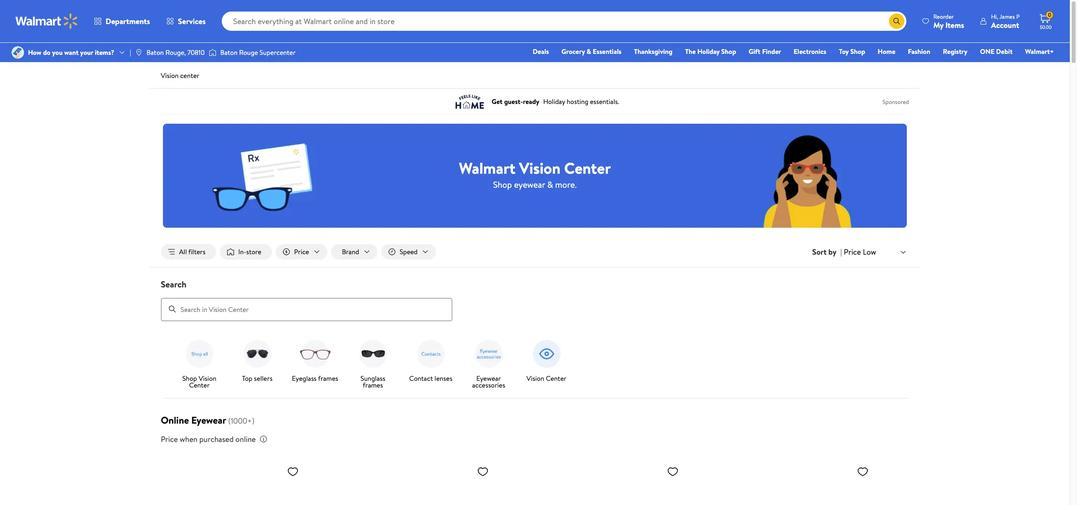 Task type: locate. For each thing, give the bounding box(es) containing it.
search search field up grocery
[[222, 12, 906, 31]]

70810
[[187, 48, 205, 57]]

price left when
[[161, 434, 178, 445]]

shop right holiday
[[721, 47, 736, 56]]

0 vertical spatial |
[[130, 48, 131, 57]]

items
[[946, 20, 964, 30]]

 image left how
[[12, 46, 24, 59]]

price right store
[[294, 247, 309, 257]]

all
[[179, 247, 187, 257]]

walmart+
[[1025, 47, 1054, 56]]

price low
[[844, 247, 876, 257]]

price left low
[[844, 247, 861, 257]]

eyeglass frames
[[292, 374, 338, 384]]

baton rouge, 70810
[[147, 48, 205, 57]]

1 horizontal spatial baton
[[220, 48, 238, 57]]

shop vision center
[[182, 374, 216, 390]]

frames down sunglass frames image
[[363, 381, 383, 390]]

gift finder link
[[744, 46, 786, 57]]

1 horizontal spatial &
[[587, 47, 591, 56]]

0 horizontal spatial baton
[[147, 48, 164, 57]]

departments button
[[86, 10, 158, 33]]

add to favorites list, contour womens prescription glasses, fm14045 burg. image
[[287, 466, 299, 478]]

1 horizontal spatial  image
[[135, 49, 143, 56]]

walmart vision center shop eyewear & more.
[[459, 157, 611, 191]]

all filters
[[179, 247, 206, 257]]

add to favorites list, contour womens prescription glasses, fm9198 shiny pink image
[[477, 466, 489, 478]]

price button
[[276, 244, 327, 260]]

services button
[[158, 10, 214, 33]]

sunglass
[[361, 374, 385, 384]]

grocery & essentials
[[562, 47, 622, 56]]

want
[[64, 48, 79, 57]]

2 horizontal spatial  image
[[209, 48, 216, 57]]

shop inside 'shop vision center'
[[182, 374, 197, 384]]

0 horizontal spatial  image
[[12, 46, 24, 59]]

walmart vision center. shop eyewear and more. image
[[163, 124, 907, 228]]

frames right the eyeglass
[[318, 374, 338, 384]]

center
[[564, 157, 611, 179], [546, 374, 567, 384], [189, 381, 210, 390]]

contour womens prescription glasses, fm14045 burg. image
[[163, 462, 303, 506]]

brand
[[342, 247, 359, 257]]

Search search field
[[222, 12, 906, 31], [149, 279, 921, 321]]

1 horizontal spatial eyewear
[[476, 374, 501, 384]]

brand button
[[331, 244, 377, 260]]

2 baton from the left
[[220, 48, 238, 57]]

price
[[844, 247, 861, 257], [294, 247, 309, 257], [161, 434, 178, 445]]

& left more.
[[547, 179, 553, 191]]

registry
[[943, 47, 968, 56]]

|
[[130, 48, 131, 57], [841, 247, 842, 258]]

price low button
[[842, 246, 909, 259]]

eyewear up price when purchased online
[[191, 414, 226, 427]]

eyewear
[[476, 374, 501, 384], [191, 414, 226, 427]]

& right grocery
[[587, 47, 591, 56]]

eyewear inside eyewear accessories
[[476, 374, 501, 384]]

| right items?
[[130, 48, 131, 57]]

center
[[180, 71, 199, 81]]

 image right 70810
[[209, 48, 216, 57]]

1 vertical spatial eyewear
[[191, 414, 226, 427]]

sort
[[812, 247, 827, 258]]

fashion link
[[904, 46, 935, 57]]

shop
[[721, 47, 736, 56], [851, 47, 865, 56], [493, 179, 512, 191], [182, 374, 197, 384]]

purchased
[[199, 434, 234, 445]]

shop down shop vision center image
[[182, 374, 197, 384]]

one debit link
[[976, 46, 1017, 57]]

filters
[[188, 247, 206, 257]]

center inside 'shop vision center'
[[189, 381, 210, 390]]

sunglass frames link
[[348, 337, 398, 391]]

frames inside sunglass frames
[[363, 381, 383, 390]]

hilsinger company oval image
[[733, 462, 873, 506]]

add to favorites list, contour youths prescription glasses, fm14104 black/crystal image
[[667, 466, 679, 478]]

vision center
[[161, 71, 199, 81]]

holiday
[[698, 47, 720, 56]]

by
[[829, 247, 837, 258]]

price for price when purchased online
[[161, 434, 178, 445]]

0 horizontal spatial price
[[161, 434, 178, 445]]

 image down 'departments'
[[135, 49, 143, 56]]

1 horizontal spatial price
[[294, 247, 309, 257]]

1 vertical spatial &
[[547, 179, 553, 191]]

baton left 'rouge,'
[[147, 48, 164, 57]]

2 horizontal spatial price
[[844, 247, 861, 257]]

baton left rouge
[[220, 48, 238, 57]]

 image for baton rouge supercenter
[[209, 48, 216, 57]]

james
[[1000, 12, 1015, 20]]

low
[[863, 247, 876, 257]]

0 horizontal spatial eyewear
[[191, 414, 226, 427]]

&
[[587, 47, 591, 56], [547, 179, 553, 191]]

contact lenses link
[[406, 337, 456, 384]]

top sellers link
[[232, 337, 282, 384]]

sellers
[[254, 374, 272, 384]]

shop left eyewear
[[493, 179, 512, 191]]

vision
[[161, 71, 179, 81], [519, 157, 561, 179], [199, 374, 216, 384], [527, 374, 544, 384]]

fashion
[[908, 47, 931, 56]]

store
[[246, 247, 261, 257]]

vision center image
[[529, 337, 564, 372]]

frames
[[318, 374, 338, 384], [363, 381, 383, 390]]

the
[[685, 47, 696, 56]]

 image for baton rouge, 70810
[[135, 49, 143, 56]]

 image
[[12, 46, 24, 59], [209, 48, 216, 57], [135, 49, 143, 56]]

| right the by
[[841, 247, 842, 258]]

1 baton from the left
[[147, 48, 164, 57]]

services
[[178, 16, 206, 27]]

1 vertical spatial search search field
[[149, 279, 921, 321]]

1 horizontal spatial frames
[[363, 381, 383, 390]]

shop vision center link
[[174, 337, 224, 391]]

shop inside the holiday shop link
[[721, 47, 736, 56]]

hi,
[[991, 12, 998, 20]]

toy shop link
[[835, 46, 870, 57]]

0 horizontal spatial frames
[[318, 374, 338, 384]]

items?
[[95, 48, 114, 57]]

all filters button
[[161, 244, 216, 260]]

search search field containing search
[[149, 279, 921, 321]]

baton
[[147, 48, 164, 57], [220, 48, 238, 57]]

shop right toy
[[851, 47, 865, 56]]

center inside walmart vision center shop eyewear & more.
[[564, 157, 611, 179]]

deals link
[[529, 46, 553, 57]]

search search field down sort and filter section element
[[149, 279, 921, 321]]

(1000+)
[[228, 416, 255, 427]]

one
[[980, 47, 995, 56]]

frames for eyeglass frames
[[318, 374, 338, 384]]

vision center link
[[521, 337, 572, 384]]

walmart image
[[15, 14, 78, 29]]

price when purchased online
[[161, 434, 256, 445]]

0 horizontal spatial &
[[547, 179, 553, 191]]

lenses
[[435, 374, 452, 384]]

eyeglass frames image
[[298, 337, 332, 372]]

debit
[[996, 47, 1013, 56]]

sunglass frames image
[[356, 337, 390, 372]]

1 horizontal spatial |
[[841, 247, 842, 258]]

1 vertical spatial |
[[841, 247, 842, 258]]

registry link
[[939, 46, 972, 57]]

speed button
[[381, 244, 436, 260]]

eyewear down eyewear accessories image
[[476, 374, 501, 384]]

center for walmart
[[564, 157, 611, 179]]

baton for baton rouge, 70810
[[147, 48, 164, 57]]

legal information image
[[260, 436, 267, 443]]

online
[[161, 414, 189, 427]]

0 vertical spatial eyewear
[[476, 374, 501, 384]]

departments
[[106, 16, 150, 27]]

sponsored
[[883, 98, 909, 106]]



Task type: describe. For each thing, give the bounding box(es) containing it.
shop inside toy shop link
[[851, 47, 865, 56]]

shop vision center image
[[182, 337, 217, 372]]

in-store button
[[220, 244, 272, 260]]

Walmart Site-Wide search field
[[222, 12, 906, 31]]

vision inside 'shop vision center'
[[199, 374, 216, 384]]

eyewear accessories link
[[464, 337, 514, 391]]

do
[[43, 48, 50, 57]]

0 $0.00
[[1040, 11, 1052, 30]]

essentials
[[593, 47, 622, 56]]

electronics
[[794, 47, 827, 56]]

eyeglass
[[292, 374, 317, 384]]

toy
[[839, 47, 849, 56]]

contour youths prescription glasses, fm14104 black/crystal image
[[543, 462, 683, 506]]

$0.00
[[1040, 24, 1052, 30]]

walmart+ link
[[1021, 46, 1058, 57]]

home link
[[874, 46, 900, 57]]

toy shop
[[839, 47, 865, 56]]

sunglass frames
[[361, 374, 385, 390]]

search image
[[169, 306, 176, 314]]

more.
[[555, 179, 577, 191]]

top sellers
[[242, 374, 272, 384]]

my
[[933, 20, 944, 30]]

one debit
[[980, 47, 1013, 56]]

& inside walmart vision center shop eyewear & more.
[[547, 179, 553, 191]]

shop inside walmart vision center shop eyewear & more.
[[493, 179, 512, 191]]

reorder
[[933, 12, 954, 20]]

thanksgiving link
[[630, 46, 677, 57]]

online
[[235, 434, 256, 445]]

reorder my items
[[933, 12, 964, 30]]

contact lenses
[[409, 374, 452, 384]]

online eyewear (1000+)
[[161, 414, 255, 427]]

vision center
[[527, 374, 567, 384]]

hi, james p account
[[991, 12, 1020, 30]]

frames for sunglass frames
[[363, 381, 383, 390]]

price for price low
[[844, 247, 861, 257]]

rouge,
[[165, 48, 186, 57]]

top
[[242, 374, 252, 384]]

0
[[1048, 11, 1051, 19]]

search
[[161, 279, 186, 291]]

the holiday shop link
[[681, 46, 741, 57]]

speed
[[400, 247, 418, 257]]

top sellers image
[[240, 337, 275, 372]]

account
[[991, 20, 1019, 30]]

deals
[[533, 47, 549, 56]]

center inside the vision center link
[[546, 374, 567, 384]]

eyewear
[[514, 179, 545, 191]]

center for shop
[[189, 381, 210, 390]]

in-
[[238, 247, 246, 257]]

p
[[1016, 12, 1020, 20]]

sort and filter section element
[[149, 237, 921, 268]]

add to favorites list, hilsinger company oval image
[[857, 466, 869, 478]]

price for price
[[294, 247, 309, 257]]

the holiday shop
[[685, 47, 736, 56]]

grocery
[[562, 47, 585, 56]]

you
[[52, 48, 63, 57]]

your
[[80, 48, 93, 57]]

accessories
[[472, 381, 505, 390]]

rouge
[[239, 48, 258, 57]]

search icon image
[[893, 17, 901, 25]]

thanksgiving
[[634, 47, 673, 56]]

contour womens prescription glasses, fm9198 shiny pink image
[[353, 462, 493, 506]]

0 vertical spatial &
[[587, 47, 591, 56]]

Search in Vision Center search field
[[161, 298, 452, 321]]

contact
[[409, 374, 433, 384]]

0 horizontal spatial |
[[130, 48, 131, 57]]

grocery & essentials link
[[557, 46, 626, 57]]

gift finder
[[749, 47, 781, 56]]

baton rouge supercenter
[[220, 48, 296, 57]]

0 vertical spatial search search field
[[222, 12, 906, 31]]

electronics link
[[789, 46, 831, 57]]

supercenter
[[260, 48, 296, 57]]

baton for baton rouge supercenter
[[220, 48, 238, 57]]

| inside sort and filter section element
[[841, 247, 842, 258]]

home
[[878, 47, 896, 56]]

eyewear accessories image
[[471, 337, 506, 372]]

how do you want your items?
[[28, 48, 114, 57]]

eyeglass frames link
[[290, 337, 340, 384]]

vision inside walmart vision center shop eyewear & more.
[[519, 157, 561, 179]]

 image for how do you want your items?
[[12, 46, 24, 59]]

contact lenses image
[[413, 337, 448, 372]]

walmart
[[459, 157, 516, 179]]

when
[[180, 434, 198, 445]]

in-store
[[238, 247, 261, 257]]



Task type: vqa. For each thing, say whether or not it's contained in the screenshot.
Contact lenses link
yes



